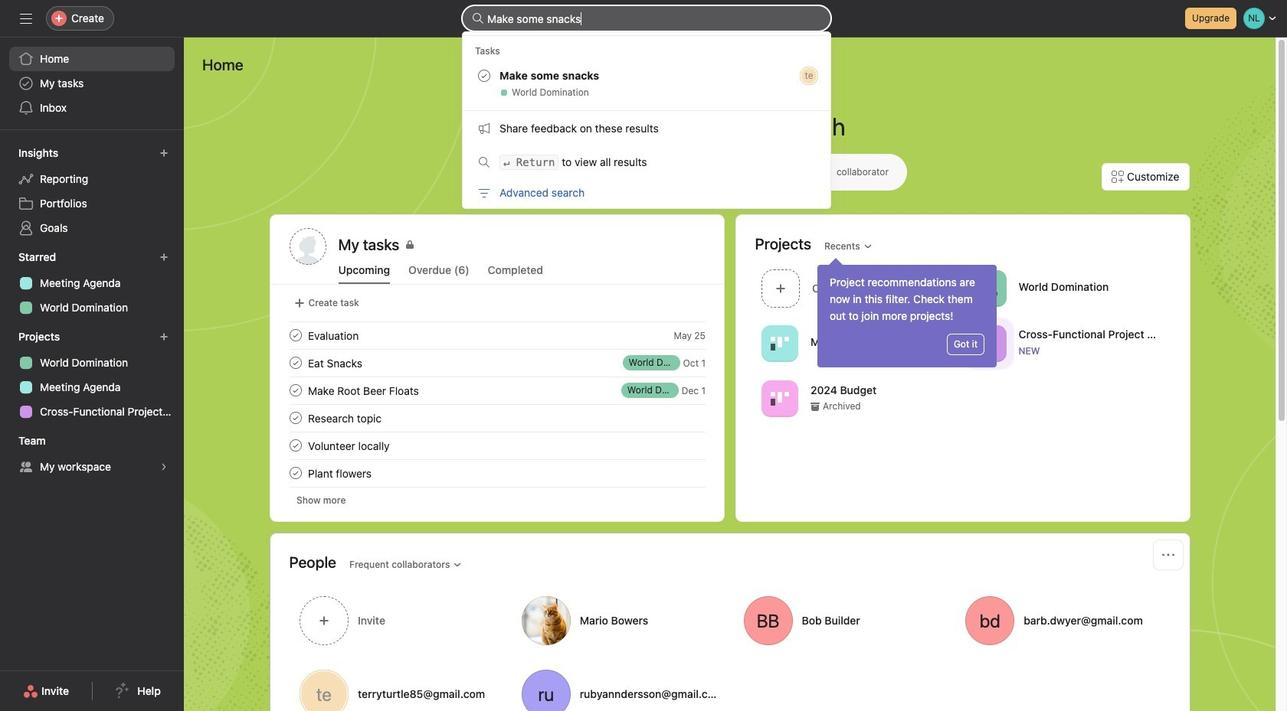 Task type: vqa. For each thing, say whether or not it's contained in the screenshot.
right "in"
no



Task type: describe. For each thing, give the bounding box(es) containing it.
2 mark complete checkbox from the top
[[286, 464, 305, 483]]

mark complete image for third mark complete checkbox from the bottom
[[286, 354, 305, 372]]

4 mark complete checkbox from the top
[[286, 437, 305, 455]]

global element
[[0, 38, 184, 130]]

mark complete image for fourth mark complete checkbox from the bottom
[[286, 326, 305, 345]]

board image
[[771, 390, 789, 408]]

2 mark complete image from the top
[[286, 437, 305, 455]]

teams element
[[0, 428, 184, 483]]

hide sidebar image
[[20, 12, 32, 25]]

2 mark complete checkbox from the top
[[286, 354, 305, 372]]

add items to starred image
[[159, 253, 169, 262]]

prominent image
[[472, 12, 484, 25]]

new insights image
[[159, 149, 169, 158]]



Task type: locate. For each thing, give the bounding box(es) containing it.
mark complete image
[[286, 326, 305, 345], [286, 354, 305, 372], [286, 409, 305, 428]]

2 mark complete image from the top
[[286, 354, 305, 372]]

2 vertical spatial mark complete image
[[286, 409, 305, 428]]

actions image
[[1162, 549, 1174, 562]]

new project or portfolio image
[[159, 333, 169, 342]]

3 mark complete checkbox from the top
[[286, 382, 305, 400]]

Mark complete checkbox
[[286, 326, 305, 345], [286, 354, 305, 372], [286, 382, 305, 400], [286, 437, 305, 455]]

1 vertical spatial mark complete checkbox
[[286, 464, 305, 483]]

Search tasks, projects, and more text field
[[463, 6, 831, 31]]

0 vertical spatial mark complete image
[[286, 326, 305, 345]]

1 vertical spatial mark complete image
[[286, 437, 305, 455]]

1 vertical spatial mark complete image
[[286, 354, 305, 372]]

None field
[[463, 6, 831, 31]]

0 vertical spatial mark complete image
[[286, 382, 305, 400]]

see details, my workspace image
[[159, 463, 169, 472]]

3 mark complete image from the top
[[286, 464, 305, 483]]

rocket image
[[979, 279, 997, 298]]

1 mark complete checkbox from the top
[[286, 409, 305, 428]]

list item
[[755, 265, 963, 312], [271, 322, 724, 349], [271, 349, 724, 377], [271, 377, 724, 405], [271, 405, 724, 432], [271, 460, 724, 487]]

Mark complete checkbox
[[286, 409, 305, 428], [286, 464, 305, 483]]

line_and_symbols image
[[979, 335, 997, 353]]

0 vertical spatial mark complete checkbox
[[286, 409, 305, 428]]

mark complete image
[[286, 382, 305, 400], [286, 437, 305, 455], [286, 464, 305, 483]]

starred element
[[0, 244, 184, 323]]

projects element
[[0, 323, 184, 428]]

board image
[[771, 335, 789, 353]]

insights element
[[0, 139, 184, 244]]

1 mark complete checkbox from the top
[[286, 326, 305, 345]]

3 mark complete image from the top
[[286, 409, 305, 428]]

add profile photo image
[[289, 228, 326, 265]]

1 mark complete image from the top
[[286, 382, 305, 400]]

2 vertical spatial mark complete image
[[286, 464, 305, 483]]

1 mark complete image from the top
[[286, 326, 305, 345]]

tooltip
[[818, 261, 997, 368]]



